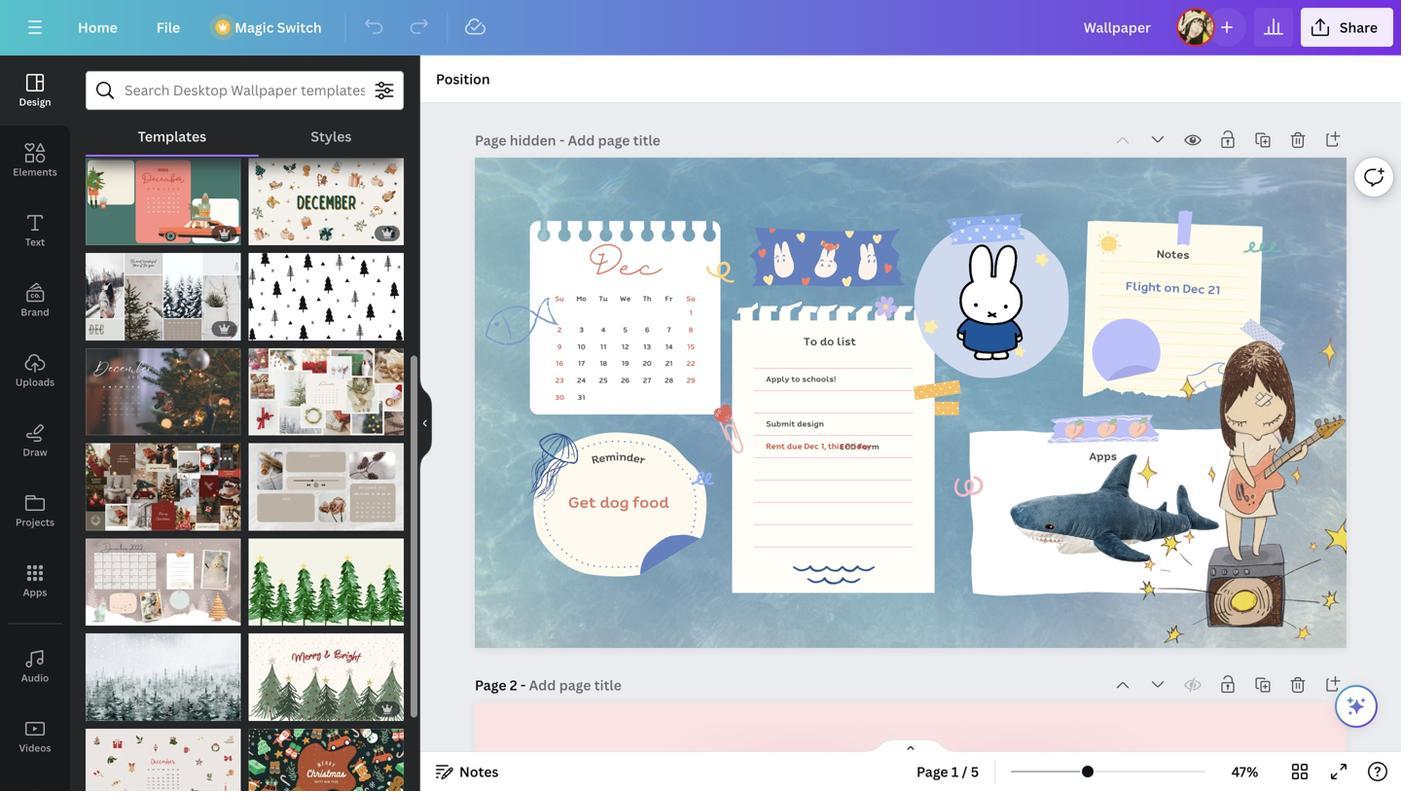 Task type: locate. For each thing, give the bounding box(es) containing it.
e
[[597, 449, 607, 466], [632, 449, 642, 467]]

file
[[156, 18, 180, 36]]

home link
[[62, 8, 133, 47]]

page 1 / 5 button
[[909, 756, 987, 787]]

e right n
[[632, 449, 642, 467]]

21 inside flight on dec 21
[[1208, 280, 1221, 299]]

page left /
[[917, 762, 948, 781]]

0 horizontal spatial 21
[[665, 358, 673, 368]]

notes up on
[[1157, 245, 1190, 263]]

dec up we
[[589, 247, 661, 289]]

-
[[559, 131, 565, 149], [521, 676, 526, 694]]

5 up 12
[[623, 324, 628, 335]]

0 horizontal spatial apps
[[23, 586, 47, 599]]

0 horizontal spatial 1
[[689, 307, 693, 318]]

22
[[687, 358, 695, 368]]

to do list
[[804, 333, 856, 349]]

30
[[555, 392, 564, 403]]

/
[[962, 762, 968, 781]]

Design title text field
[[1068, 8, 1169, 47]]

1 vertical spatial 2
[[510, 676, 517, 694]]

0 vertical spatial apps
[[1089, 447, 1117, 464]]

apps
[[1089, 447, 1117, 464], [23, 586, 47, 599]]

0 vertical spatial page
[[475, 131, 507, 149]]

page for page 2
[[475, 676, 507, 694]]

1 horizontal spatial e
[[632, 449, 642, 467]]

1 horizontal spatial notes
[[1157, 245, 1190, 263]]

3
[[579, 324, 584, 335]]

hidden
[[510, 131, 556, 149]]

2 left page title text box
[[510, 676, 517, 694]]

0 vertical spatial 21
[[1208, 280, 1221, 299]]

1 vertical spatial apps
[[23, 586, 47, 599]]

dec inside flight on dec 21
[[1183, 279, 1206, 298]]

dog
[[600, 490, 629, 513]]

colorful cute christmas illustration december calendar desktop wallpaper group
[[86, 717, 241, 791]]

18
[[600, 358, 607, 368]]

beige modern moodboard christmas photo collage december desktop wallpaper image
[[249, 348, 404, 436]]

8
[[689, 324, 693, 335]]

0 horizontal spatial -
[[521, 676, 526, 694]]

0 horizontal spatial 2
[[510, 676, 517, 694]]

fish doodle line art. sea life decoration.hand drawn fish. fish chalk line art. image
[[479, 293, 561, 354]]

watercolor christmas trees desktop wallpaper group
[[249, 527, 404, 626]]

cute illustrated christmas calendar december 2023 organizer desktop wallpaper group
[[86, 146, 241, 245]]

1 horizontal spatial -
[[559, 131, 565, 149]]

page left hidden
[[475, 131, 507, 149]]

1 horizontal spatial 2
[[557, 324, 562, 335]]

to
[[791, 372, 800, 384]]

dec
[[589, 247, 661, 289], [1183, 279, 1206, 298], [804, 440, 819, 452]]

0 vertical spatial 1
[[689, 307, 693, 318]]

0 horizontal spatial notes
[[459, 762, 499, 781]]

1,
[[821, 440, 826, 452]]

Page title text field
[[529, 675, 624, 695]]

1
[[689, 307, 693, 318], [952, 762, 959, 781]]

17
[[578, 358, 585, 368]]

page left page title text box
[[475, 676, 507, 694]]

1 vertical spatial -
[[521, 676, 526, 694]]

21 down 14
[[665, 358, 673, 368]]

2
[[557, 324, 562, 335], [510, 676, 517, 694]]

0 vertical spatial -
[[559, 131, 565, 149]]

draw
[[23, 446, 47, 459]]

form
[[858, 440, 879, 453]]

21 inside 'fr 14 28 7 21'
[[665, 358, 673, 368]]

to
[[804, 333, 817, 349]]

15
[[687, 341, 695, 352]]

2 vertical spatial page
[[917, 762, 948, 781]]

beige pink white elegant december 2022 christmas desktop wallpaper image
[[86, 538, 241, 626]]

uploads
[[15, 376, 55, 389]]

sea wave linear image
[[1187, 362, 1239, 406]]

1 for sa
[[689, 307, 693, 318]]

green minimalist christmas 2023 december wallpaper image
[[86, 348, 241, 436]]

1 horizontal spatial dec
[[804, 440, 819, 452]]

eod
[[840, 440, 856, 453]]

1 inside button
[[952, 762, 959, 781]]

food
[[633, 490, 669, 513]]

dec for due
[[804, 440, 819, 452]]

this
[[828, 440, 844, 452]]

dec left 1, in the bottom right of the page
[[804, 440, 819, 452]]

e left i
[[597, 449, 607, 466]]

1 vertical spatial 21
[[665, 358, 673, 368]]

dec for on
[[1183, 279, 1206, 298]]

0 vertical spatial 5
[[623, 324, 628, 335]]

audio
[[21, 671, 49, 685]]

0 vertical spatial 2
[[557, 324, 562, 335]]

1 e from the left
[[597, 449, 607, 466]]

december festive christmas desktop wallpaper group
[[249, 146, 404, 245]]

31
[[578, 392, 585, 403]]

5 for 1
[[971, 762, 979, 781]]

side panel tab list
[[0, 55, 70, 791]]

friday
[[846, 440, 872, 452]]

design button
[[0, 55, 70, 126]]

12
[[622, 341, 629, 352]]

1 horizontal spatial 21
[[1208, 280, 1221, 299]]

share
[[1340, 18, 1378, 36]]

4
[[601, 324, 606, 335]]

page hidden -
[[475, 131, 568, 149]]

home
[[78, 18, 118, 36]]

templates button
[[86, 118, 259, 155]]

1 horizontal spatial 5
[[971, 762, 979, 781]]

1 down sa
[[689, 307, 693, 318]]

0 horizontal spatial dec
[[589, 247, 661, 289]]

canva assistant image
[[1345, 695, 1368, 718]]

red and brown aesthetic vision board photo collage christmas desktop wallpaper group
[[86, 443, 241, 531]]

sa 1 15 29 8 22
[[686, 293, 696, 385]]

21 right on
[[1208, 280, 1221, 299]]

aesthetic winter december 2022 organizer calendar desktop  wallpaper group
[[86, 241, 241, 340]]

- left page title text box
[[521, 676, 526, 694]]

5 inside we 12 26 5 19
[[623, 324, 628, 335]]

1 inside sa 1 15 29 8 22
[[689, 307, 693, 318]]

page
[[475, 131, 507, 149], [475, 676, 507, 694], [917, 762, 948, 781]]

fr 14 28 7 21
[[665, 293, 673, 385]]

1 vertical spatial 5
[[971, 762, 979, 781]]

- for page 2 -
[[521, 676, 526, 694]]

27
[[643, 375, 651, 385]]

white & black christmas tree desktop wallpaper group
[[249, 241, 404, 340]]

5 inside button
[[971, 762, 979, 781]]

1 left /
[[952, 762, 959, 781]]

sa
[[686, 293, 696, 304]]

flight
[[1126, 276, 1162, 296]]

page for page hidden
[[475, 131, 507, 149]]

flight on dec 21
[[1126, 276, 1221, 299]]

1 vertical spatial notes
[[459, 762, 499, 781]]

2 horizontal spatial dec
[[1183, 279, 1206, 298]]

21
[[1208, 280, 1221, 299], [665, 358, 673, 368]]

1 horizontal spatial 1
[[952, 762, 959, 781]]

file button
[[141, 8, 196, 47]]

0 horizontal spatial e
[[597, 449, 607, 466]]

28
[[665, 375, 673, 385]]

1 vertical spatial 1
[[952, 762, 959, 781]]

apps button
[[0, 546, 70, 616]]

1 horizontal spatial apps
[[1089, 447, 1117, 464]]

9
[[557, 341, 562, 352]]

10
[[578, 341, 585, 352]]

23
[[555, 375, 564, 385]]

- right hidden
[[559, 131, 565, 149]]

beige aesthetic december 2023 organizer desktop wallpaper image
[[249, 443, 404, 531]]

5
[[623, 324, 628, 335], [971, 762, 979, 781]]

2 up 9
[[557, 324, 562, 335]]

on
[[1164, 278, 1181, 297]]

dec right on
[[1183, 279, 1206, 298]]

submit
[[766, 418, 795, 430]]

1 vertical spatial page
[[475, 676, 507, 694]]

2 inside 'su 9 23 2 16 30'
[[557, 324, 562, 335]]

cute pastel hand drawn doodle line image
[[704, 254, 742, 290]]

m
[[605, 448, 617, 465]]

position button
[[428, 63, 498, 94]]

5 right /
[[971, 762, 979, 781]]

0 horizontal spatial 5
[[623, 324, 628, 335]]

notes down page 2 -
[[459, 762, 499, 781]]

29
[[687, 375, 695, 385]]

i
[[616, 448, 619, 465]]

Page title text field
[[568, 130, 663, 150]]

projects
[[16, 516, 55, 529]]

Search Desktop Wallpaper templates search field
[[125, 72, 365, 109]]

text button
[[0, 196, 70, 266]]

elements
[[13, 165, 57, 179]]

14
[[665, 341, 673, 352]]



Task type: describe. For each thing, give the bounding box(es) containing it.
we
[[620, 293, 631, 304]]

beige modern moodboard christmas photo collage december desktop wallpaper group
[[249, 337, 404, 436]]

rent
[[766, 440, 785, 452]]

magic switch button
[[204, 8, 337, 47]]

su
[[555, 293, 564, 304]]

47%
[[1232, 762, 1259, 781]]

submit design
[[766, 418, 824, 430]]

videos button
[[0, 702, 70, 772]]

brand
[[21, 306, 49, 319]]

share button
[[1301, 8, 1394, 47]]

beige pink white elegant december 2022 christmas desktop wallpaper group
[[86, 527, 241, 626]]

list
[[837, 333, 856, 349]]

6
[[645, 324, 649, 335]]

do
[[820, 333, 834, 349]]

videos
[[19, 742, 51, 755]]

main menu bar
[[0, 0, 1401, 55]]

page inside button
[[917, 762, 948, 781]]

red and brown aesthetic vision board photo collage christmas desktop wallpaper image
[[86, 443, 241, 531]]

rent due dec 1, this friday
[[766, 440, 872, 452]]

apps inside button
[[23, 586, 47, 599]]

beige aesthetic december 2023 organizer desktop wallpaper group
[[249, 432, 404, 531]]

white & black christmas tree desktop wallpaper image
[[249, 253, 404, 340]]

apply to schools! eod form
[[766, 372, 879, 453]]

switch
[[277, 18, 322, 36]]

fr
[[665, 293, 673, 304]]

show pages image
[[864, 739, 958, 754]]

colorful cute christmas illustration december calendar desktop wallpaper image
[[86, 729, 241, 791]]

r
[[590, 450, 601, 468]]

jellyfish doodle line art image
[[508, 428, 590, 509]]

r e m i n d e r
[[590, 448, 648, 468]]

sea waves  icon image
[[793, 565, 875, 584]]

19
[[622, 358, 629, 368]]

magic
[[235, 18, 274, 36]]

uploads button
[[0, 336, 70, 406]]

position
[[436, 70, 490, 88]]

green minimalist christmas 2023 december wallpaper group
[[86, 337, 241, 436]]

47% button
[[1214, 756, 1277, 787]]

aesthetic winter december 2022 organizer calendar desktop  wallpaper image
[[86, 253, 241, 340]]

styles
[[311, 127, 352, 145]]

styles button
[[259, 118, 404, 155]]

design
[[797, 418, 824, 430]]

24
[[577, 375, 586, 385]]

- for page hidden -
[[559, 131, 565, 149]]

notes button
[[428, 756, 506, 787]]

notes inside button
[[459, 762, 499, 781]]

10 24 3 17 31
[[577, 324, 586, 403]]

7
[[667, 324, 671, 335]]

magic switch
[[235, 18, 322, 36]]

templates
[[138, 127, 206, 145]]

projects button
[[0, 476, 70, 546]]

th
[[643, 293, 652, 304]]

16
[[556, 358, 563, 368]]

r
[[638, 450, 648, 468]]

december festive christmas desktop wallpaper image
[[249, 158, 404, 245]]

n
[[619, 448, 627, 465]]

apply
[[766, 372, 790, 384]]

1 for page
[[952, 762, 959, 781]]

su 9 23 2 16 30
[[555, 293, 564, 403]]

th 13 27 6 20
[[643, 293, 652, 385]]

2 e from the left
[[632, 449, 642, 467]]

hide image
[[419, 377, 432, 470]]

get dog food
[[568, 490, 669, 513]]

due
[[787, 440, 802, 452]]

tu
[[599, 293, 608, 304]]

white and grey aesthetic watercolor christmas forest desktop wallpaper image
[[86, 634, 241, 721]]

brand button
[[0, 266, 70, 336]]

5 for 12
[[623, 324, 628, 335]]

page 1 / 5
[[917, 762, 979, 781]]

cream and green aesthetic merry & bright desktop wallpaper group
[[249, 622, 404, 721]]

green cute christmas patterns background desktop wallpaper group
[[249, 717, 404, 791]]

13
[[643, 341, 651, 352]]

0 vertical spatial notes
[[1157, 245, 1190, 263]]

audio button
[[0, 632, 70, 702]]

tu 11 25 4 18
[[599, 293, 608, 385]]

get
[[568, 490, 596, 513]]

schools!
[[802, 372, 836, 384]]

cream and green aesthetic merry & bright desktop wallpaper image
[[249, 634, 404, 721]]

watercolor christmas trees desktop wallpaper image
[[249, 538, 404, 626]]

26
[[621, 375, 630, 385]]

page 2 -
[[475, 676, 529, 694]]

mo
[[577, 293, 587, 304]]

11
[[600, 341, 607, 352]]

we 12 26 5 19
[[620, 293, 631, 385]]

25
[[599, 375, 608, 385]]

white and grey aesthetic watercolor christmas forest desktop wallpaper group
[[86, 622, 241, 721]]



Task type: vqa. For each thing, say whether or not it's contained in the screenshot.
Page 1
yes



